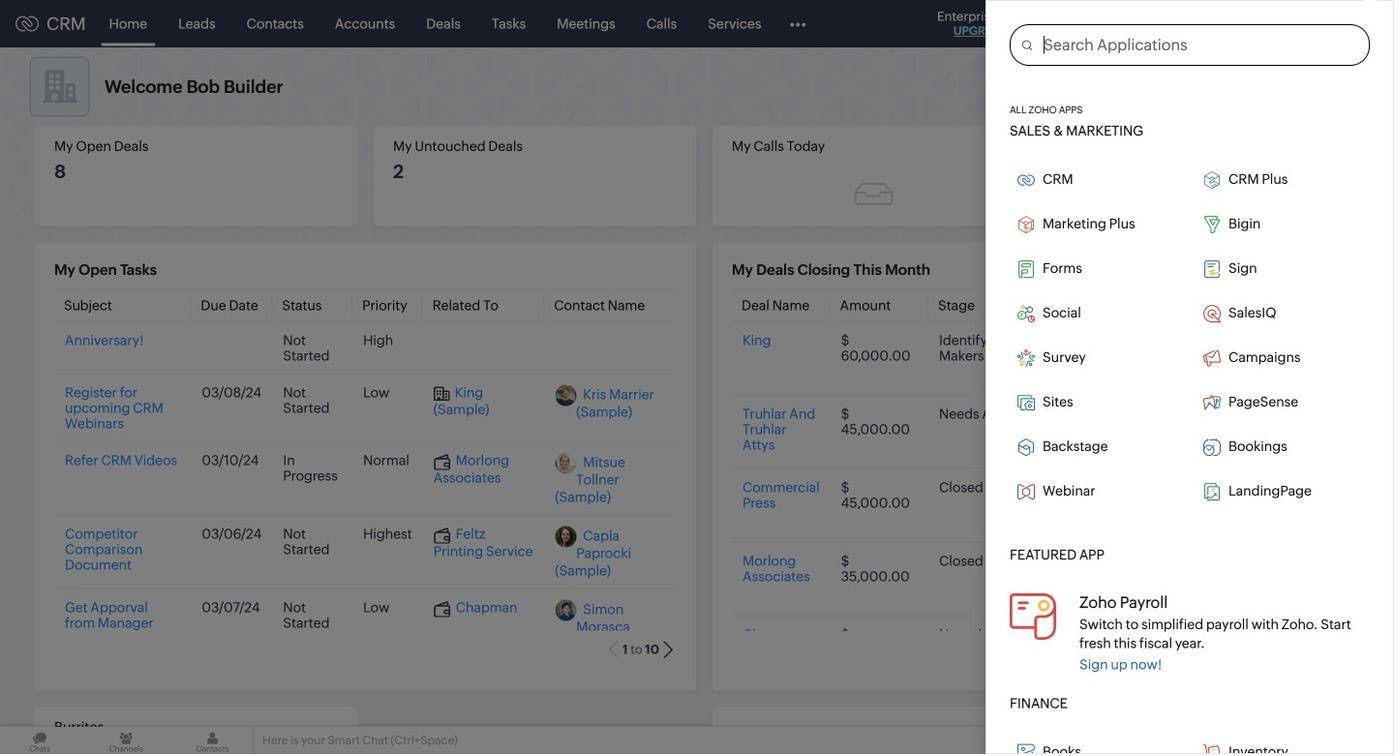Task type: vqa. For each thing, say whether or not it's contained in the screenshot.
By to the middle
no



Task type: describe. For each thing, give the bounding box(es) containing it.
create menu image
[[1066, 12, 1090, 35]]

zoho payroll image
[[1010, 594, 1057, 640]]

channels image
[[86, 727, 166, 755]]

signals element
[[1141, 0, 1178, 47]]

calendar image
[[1190, 16, 1206, 31]]

create menu element
[[1054, 0, 1101, 47]]

contacts image
[[173, 727, 252, 755]]

profile element
[[1296, 0, 1350, 47]]

profile image
[[1308, 8, 1339, 39]]

signals image
[[1153, 15, 1166, 32]]



Task type: locate. For each thing, give the bounding box(es) containing it.
Search Applications text field
[[1033, 25, 1370, 65]]

search image
[[1113, 15, 1130, 32]]

logo image
[[15, 16, 39, 31]]

chats image
[[0, 727, 80, 755]]

search element
[[1101, 0, 1141, 47]]



